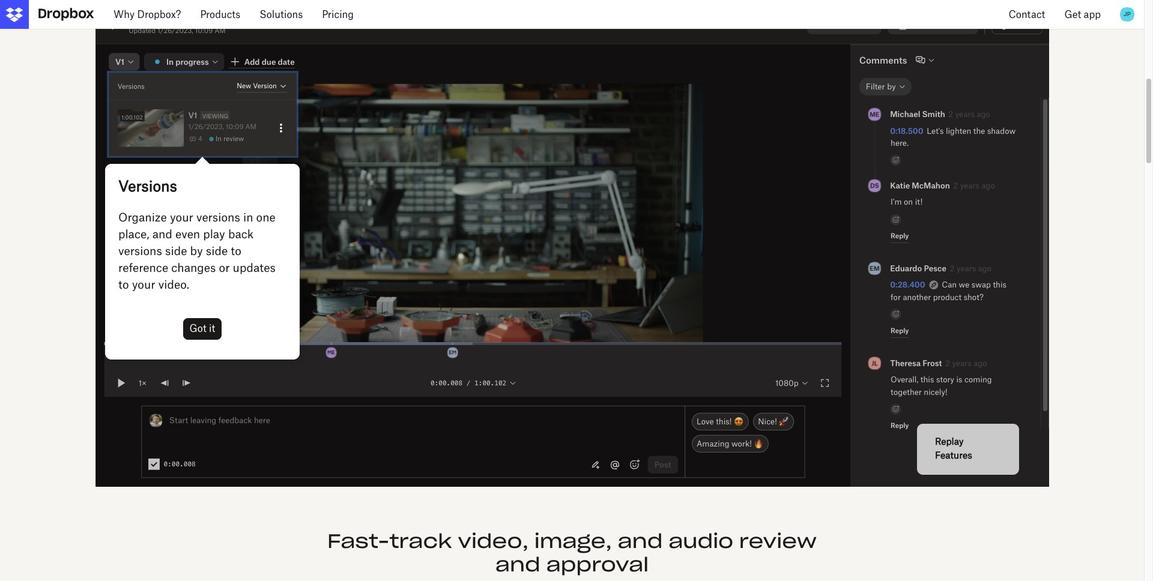 Task type: vqa. For each thing, say whether or not it's contained in the screenshot.
Pricing
yes



Task type: locate. For each thing, give the bounding box(es) containing it.
why dropbox?
[[114, 8, 181, 20]]

get
[[1064, 8, 1081, 20]]

solutions
[[260, 8, 303, 20]]

solutions button
[[250, 0, 312, 29]]

get app button
[[1055, 0, 1110, 29]]

video,
[[458, 529, 529, 554]]

products button
[[191, 0, 250, 29]]

and
[[618, 529, 663, 554], [495, 552, 540, 577]]

get app
[[1064, 8, 1101, 20]]

jp
[[1124, 10, 1131, 18]]

approval
[[546, 552, 649, 577]]

audio
[[669, 529, 733, 554]]

app
[[1084, 8, 1101, 20]]



Task type: describe. For each thing, give the bounding box(es) containing it.
fast-
[[327, 529, 389, 554]]

review
[[739, 529, 817, 554]]

track
[[389, 529, 452, 554]]

pricing link
[[312, 0, 363, 29]]

pricing
[[322, 8, 354, 20]]

1 horizontal spatial and
[[618, 529, 663, 554]]

contact
[[1009, 8, 1045, 20]]

image,
[[534, 529, 612, 554]]

jp button
[[1118, 5, 1137, 24]]

fast-track video, image, and audio review and approval
[[327, 529, 817, 577]]

products
[[200, 8, 240, 20]]

contact button
[[999, 0, 1055, 29]]

why
[[114, 8, 135, 20]]

0 horizontal spatial and
[[495, 552, 540, 577]]

dropbox?
[[137, 8, 181, 20]]

why dropbox? button
[[104, 0, 191, 29]]



